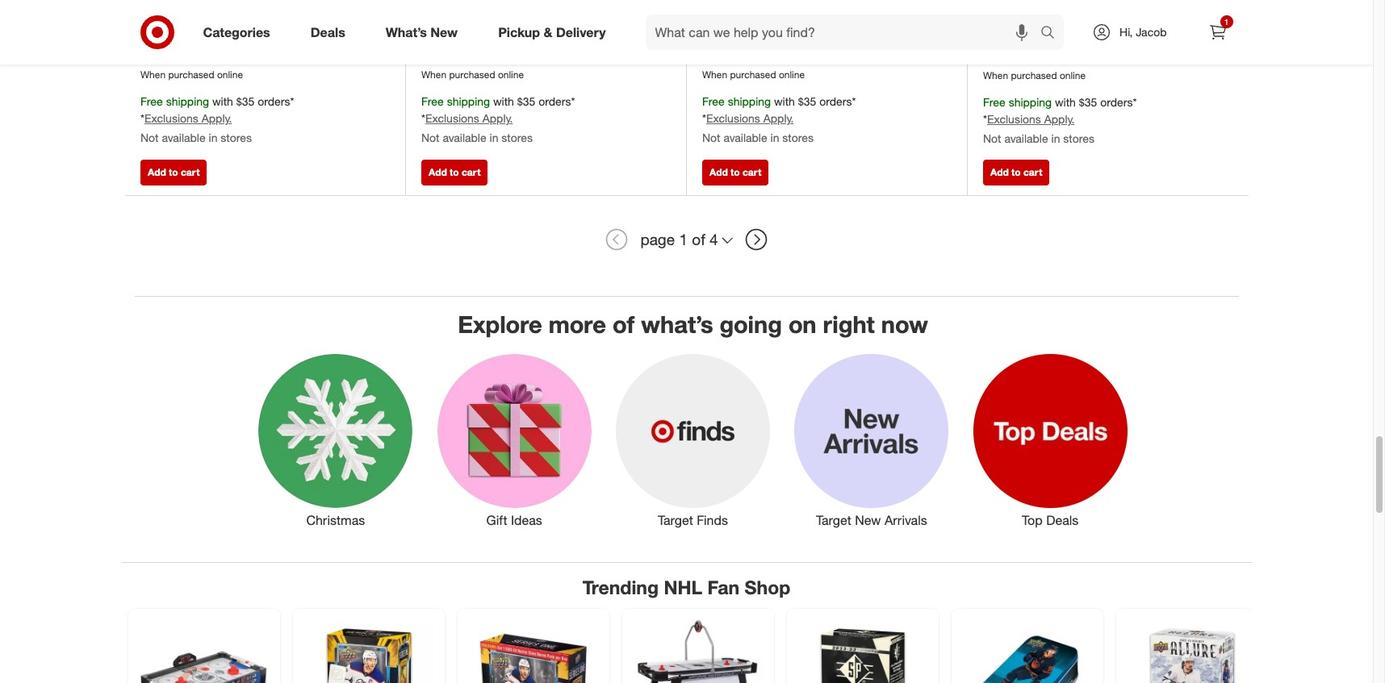Task type: vqa. For each thing, say whether or not it's contained in the screenshot.
$18.99's Available
yes



Task type: describe. For each thing, give the bounding box(es) containing it.
when purchased online
[[421, 68, 524, 80]]

not for $18.99
[[702, 131, 720, 145]]

when inside $15.00 reg $18.99 sale when purchased online
[[702, 68, 727, 80]]

pickup
[[498, 24, 540, 40]]

shipping for $24.99
[[1009, 96, 1052, 109]]

apply. for $24.99
[[1044, 112, 1075, 126]]

apply. down when purchased online
[[482, 112, 513, 125]]

target new arrivals
[[816, 513, 927, 529]]

add for purchased
[[148, 166, 166, 178]]

deals link
[[297, 15, 365, 50]]

$15.00 reg $24.99 sale when purchased online
[[983, 31, 1086, 81]]

finds
[[697, 513, 728, 529]]

2 $18.99 from the left
[[483, 32, 517, 46]]

masterpieces link for $18.99
[[702, 4, 771, 20]]

$35 for $24.99
[[1079, 96, 1097, 109]]

shipping for purchased
[[166, 95, 209, 109]]

with for purchased
[[212, 95, 233, 109]]

jacob
[[1136, 25, 1167, 39]]

nhl
[[664, 576, 702, 599]]

search button
[[1033, 15, 1072, 53]]

free for $18.99
[[702, 95, 725, 109]]

what's
[[386, 24, 427, 40]]

2 add from the left
[[429, 166, 447, 178]]

online inside $15.00 reg $24.99 sale when purchased online
[[1060, 69, 1086, 81]]

* for $18.99
[[702, 112, 706, 125]]

to for purchased
[[169, 166, 178, 178]]

going
[[720, 310, 782, 339]]

page 1 of 4
[[640, 230, 718, 249]]

available for $18.99
[[724, 131, 767, 145]]

explore more of what's going on right now
[[458, 310, 928, 339]]

add for $24.99
[[990, 166, 1009, 178]]

add to cart button for $18.99
[[702, 160, 769, 185]]

not for purchased
[[140, 131, 159, 145]]

in for $18.99
[[770, 131, 779, 145]]

&
[[544, 24, 552, 40]]

stores for $18.99
[[782, 131, 814, 145]]

2 to from the left
[[450, 166, 459, 178]]

sale for $18.99
[[702, 49, 724, 63]]

exclusions apply. button down when purchased online
[[425, 111, 513, 127]]

$15.00 reg $18.99 sale when purchased online
[[702, 30, 805, 80]]

shop
[[745, 576, 790, 599]]

of for 1
[[692, 230, 705, 249]]

add to cart button for $24.99
[[983, 160, 1050, 185]]

gift ideas
[[486, 513, 542, 529]]

add to cart for $24.99
[[990, 166, 1042, 178]]

0 vertical spatial deals
[[311, 24, 345, 40]]

when inside $15.00 reg $24.99 sale when purchased online
[[983, 69, 1008, 81]]

with down when purchased online
[[493, 95, 514, 109]]

cart for $18.99
[[743, 166, 761, 178]]

what's
[[641, 310, 713, 339]]

add to cart button for purchased
[[140, 160, 207, 185]]

add to cart for purchased
[[148, 166, 200, 178]]

when inside sale when purchased online
[[140, 68, 166, 80]]

masterpieces link for purchased
[[140, 4, 209, 20]]

gift
[[486, 513, 507, 529]]

$35 for $18.99
[[798, 95, 816, 109]]

top deals
[[1022, 513, 1079, 529]]

page 1 of 4 button
[[633, 222, 740, 257]]

right
[[823, 310, 875, 339]]

exclusions apply. button for $24.99
[[987, 112, 1075, 128]]

$15.00 inside $15.00 reg $18.99 sale when purchased online
[[702, 30, 741, 47]]

free shipping with $35 orders* * exclusions apply. not available in stores for $24.99
[[983, 96, 1137, 146]]

$18.99 inside $15.00 reg $18.99 sale when purchased online
[[764, 32, 798, 46]]

trending nhl fan shop
[[583, 576, 790, 599]]

christmas link
[[246, 351, 425, 530]]

* down when purchased online
[[421, 112, 425, 125]]

free shipping with $35 orders* * exclusions apply. not available in stores for $18.99
[[702, 95, 856, 145]]

available for $24.99
[[1004, 132, 1048, 146]]



Task type: locate. For each thing, give the bounding box(es) containing it.
reg
[[744, 32, 761, 46], [1025, 33, 1041, 47]]

reg inside $15.00 reg $18.99 sale when purchased online
[[744, 32, 761, 46]]

not
[[140, 131, 159, 145], [421, 131, 440, 145], [702, 131, 720, 145], [983, 132, 1001, 146]]

$35
[[236, 95, 254, 109], [517, 95, 535, 109], [798, 95, 816, 109], [1079, 96, 1097, 109]]

0 horizontal spatial masterpieces link
[[140, 4, 209, 20]]

apply. down $15.00 reg $18.99 sale when purchased online
[[763, 112, 794, 125]]

1 inside dropdown button
[[679, 230, 688, 249]]

target
[[658, 513, 693, 529], [816, 513, 851, 529]]

trending
[[583, 576, 659, 599]]

of left '4'
[[692, 230, 705, 249]]

apply. for purchased
[[202, 112, 232, 125]]

1 horizontal spatial deals
[[1046, 513, 1079, 529]]

new for target
[[855, 513, 881, 529]]

3 cart from the left
[[743, 166, 761, 178]]

apply. down sale when purchased online
[[202, 112, 232, 125]]

stores
[[221, 131, 252, 145], [502, 131, 533, 145], [782, 131, 814, 145], [1063, 132, 1094, 146]]

new left arrivals
[[855, 513, 881, 529]]

with down $15.00 reg $24.99 sale when purchased online
[[1055, 96, 1076, 109]]

with for $18.99
[[774, 95, 795, 109]]

3 add to cart from the left
[[710, 166, 761, 178]]

new
[[431, 24, 458, 40], [855, 513, 881, 529]]

4 add to cart from the left
[[990, 166, 1042, 178]]

0 horizontal spatial 1
[[679, 230, 688, 249]]

2022-23 upper deck nhl allure hockey trading card blaster box image
[[1126, 619, 1258, 684], [1126, 619, 1258, 684]]

masterpieces for purchased
[[140, 5, 209, 18]]

orders* for $24.99
[[1100, 96, 1137, 109]]

free down sale when purchased online
[[140, 95, 163, 109]]

4
[[710, 230, 718, 249]]

exclusions for purchased
[[144, 112, 198, 125]]

orders* for $18.99
[[819, 95, 856, 109]]

deals right top
[[1046, 513, 1079, 529]]

masterpieces link up search
[[983, 5, 1052, 21]]

free down $15.00 reg $18.99 sale when purchased online
[[702, 95, 725, 109]]

shipping for $18.99
[[728, 95, 771, 109]]

orders* down hi,
[[1100, 96, 1137, 109]]

what's new
[[386, 24, 458, 40]]

* down $15.00 reg $24.99 sale when purchased online
[[983, 112, 987, 126]]

*
[[140, 112, 144, 125], [421, 112, 425, 125], [702, 112, 706, 125], [983, 112, 987, 126]]

exclusions apply. button down $15.00 reg $18.99 sale when purchased online
[[706, 111, 794, 127]]

pickup & delivery
[[498, 24, 606, 40]]

now
[[881, 310, 928, 339]]

exclusions apply. button
[[144, 111, 232, 127], [425, 111, 513, 127], [706, 111, 794, 127], [987, 112, 1075, 128]]

$35 down $15.00 reg $18.99 sale when purchased online
[[798, 95, 816, 109]]

when
[[140, 68, 166, 80], [421, 68, 447, 80], [702, 68, 727, 80], [983, 69, 1008, 81]]

sale inside sale when purchased online
[[140, 49, 163, 63]]

with
[[212, 95, 233, 109], [493, 95, 514, 109], [774, 95, 795, 109], [1055, 96, 1076, 109]]

target new arrivals link
[[782, 351, 961, 530]]

of
[[692, 230, 705, 249], [613, 310, 635, 339]]

shipping down $15.00 reg $24.99 sale when purchased online
[[1009, 96, 1052, 109]]

explore
[[458, 310, 542, 339]]

add for $18.99
[[710, 166, 728, 178]]

arrivals
[[885, 513, 927, 529]]

online down pickup
[[498, 68, 524, 80]]

apply.
[[202, 112, 232, 125], [482, 112, 513, 125], [763, 112, 794, 125], [1044, 112, 1075, 126]]

2 horizontal spatial $18.99
[[764, 32, 798, 46]]

to for $24.99
[[1011, 166, 1021, 178]]

target for target finds
[[658, 513, 693, 529]]

4 add to cart button from the left
[[983, 160, 1050, 185]]

sale for $24.99
[[983, 50, 1005, 63]]

1 horizontal spatial target
[[816, 513, 851, 529]]

0 horizontal spatial reg
[[744, 32, 761, 46]]

shipping down $15.00 reg $18.99 sale when purchased online
[[728, 95, 771, 109]]

2 horizontal spatial sale
[[983, 50, 1005, 63]]

exclusions for $24.99
[[987, 112, 1041, 126]]

1 horizontal spatial sale
[[702, 49, 724, 63]]

* down $15.00 reg $18.99 sale when purchased online
[[702, 112, 706, 125]]

2023-24 upper deck nhl series one hockey trading card mega box image
[[467, 619, 599, 684], [467, 619, 599, 684]]

top
[[1022, 513, 1043, 529]]

with down sale when purchased online
[[212, 95, 233, 109]]

online down $24.99
[[1060, 69, 1086, 81]]

exclusions
[[144, 112, 198, 125], [425, 112, 479, 125], [706, 112, 760, 125], [987, 112, 1041, 126]]

3 to from the left
[[731, 166, 740, 178]]

1 horizontal spatial $18.99
[[483, 32, 517, 46]]

0 vertical spatial 1
[[1224, 17, 1229, 27]]

with down $15.00 reg $18.99 sale when purchased online
[[774, 95, 795, 109]]

masterpieces link up sale when purchased online
[[140, 4, 209, 20]]

1 horizontal spatial masterpieces link
[[702, 4, 771, 20]]

deals
[[311, 24, 345, 40], [1046, 513, 1079, 529]]

0 horizontal spatial target
[[658, 513, 693, 529]]

christmas
[[306, 513, 365, 529]]

available for purchased
[[162, 131, 206, 145]]

2023-24 upper deck nhl series one hockey trading card tin image
[[961, 619, 1093, 684], [961, 619, 1093, 684]]

nhl eastpoint table top hover hockey game image
[[138, 619, 270, 684], [138, 619, 270, 684]]

$15.00
[[140, 30, 179, 47], [421, 30, 460, 47], [702, 30, 741, 47], [983, 31, 1022, 47]]

2 add to cart button from the left
[[421, 160, 488, 185]]

free for $24.99
[[983, 96, 1006, 109]]

orders* for purchased
[[258, 95, 294, 109]]

target finds
[[658, 513, 728, 529]]

3 add from the left
[[710, 166, 728, 178]]

2023-24 upper deck nhl series one hockey trading card blaster box image
[[302, 619, 435, 684], [302, 619, 435, 684]]

purchased inside sale when purchased online
[[168, 68, 214, 80]]

0 vertical spatial of
[[692, 230, 705, 249]]

target finds link
[[604, 351, 782, 530]]

exclusions for $18.99
[[706, 112, 760, 125]]

sale inside $15.00 reg $24.99 sale when purchased online
[[983, 50, 1005, 63]]

* down sale when purchased online
[[140, 112, 144, 125]]

free shipping with $35 orders* * exclusions apply. not available in stores
[[140, 95, 294, 145], [421, 95, 575, 145], [702, 95, 856, 145], [983, 96, 1137, 146]]

not for $24.99
[[983, 132, 1001, 146]]

4 to from the left
[[1011, 166, 1021, 178]]

free down when purchased online
[[421, 95, 444, 109]]

reg inside $15.00 reg $24.99 sale when purchased online
[[1025, 33, 1041, 47]]

1 horizontal spatial 1
[[1224, 17, 1229, 27]]

categories
[[203, 24, 270, 40]]

more
[[549, 310, 606, 339]]

in for purchased
[[209, 131, 217, 145]]

stores for purchased
[[221, 131, 252, 145]]

2 cart from the left
[[462, 166, 481, 178]]

free shipping with $35 orders* * exclusions apply. not available in stores for purchased
[[140, 95, 294, 145]]

0 horizontal spatial masterpieces
[[140, 5, 209, 18]]

1 right jacob
[[1224, 17, 1229, 27]]

0 horizontal spatial sale
[[140, 49, 163, 63]]

free down $15.00 reg $24.99 sale when purchased online
[[983, 96, 1006, 109]]

delivery
[[556, 24, 606, 40]]

orders* down what can we help you find? suggestions appear below search box
[[819, 95, 856, 109]]

to
[[169, 166, 178, 178], [450, 166, 459, 178], [731, 166, 740, 178], [1011, 166, 1021, 178]]

* for $24.99
[[983, 112, 987, 126]]

in for $24.99
[[1051, 132, 1060, 146]]

1 vertical spatial deals
[[1046, 513, 1079, 529]]

available
[[162, 131, 206, 145], [443, 131, 486, 145], [724, 131, 767, 145], [1004, 132, 1048, 146]]

free shipping with $35 orders* * exclusions apply. not available in stores down $15.00 reg $24.99 sale when purchased online
[[983, 96, 1137, 146]]

shipping down sale when purchased online
[[166, 95, 209, 109]]

purchased inside $15.00 reg $24.99 sale when purchased online
[[1011, 69, 1057, 81]]

3 add to cart button from the left
[[702, 160, 769, 185]]

gift ideas link
[[425, 351, 604, 530]]

exclusions down $15.00 reg $18.99 sale when purchased online
[[706, 112, 760, 125]]

exclusions down sale when purchased online
[[144, 112, 198, 125]]

in
[[209, 131, 217, 145], [490, 131, 498, 145], [770, 131, 779, 145], [1051, 132, 1060, 146]]

exclusions apply. button for $18.99
[[706, 111, 794, 127]]

2 add to cart from the left
[[429, 166, 481, 178]]

1
[[1224, 17, 1229, 27], [679, 230, 688, 249]]

0 horizontal spatial new
[[431, 24, 458, 40]]

0 horizontal spatial $18.99
[[202, 32, 236, 46]]

1 vertical spatial new
[[855, 513, 881, 529]]

search
[[1033, 25, 1072, 42]]

$35 down $15.00 reg $24.99 sale when purchased online
[[1079, 96, 1097, 109]]

apply. for $18.99
[[763, 112, 794, 125]]

page
[[640, 230, 675, 249]]

$18.99
[[202, 32, 236, 46], [483, 32, 517, 46], [764, 32, 798, 46]]

cart for purchased
[[181, 166, 200, 178]]

what's new link
[[372, 15, 478, 50]]

1 to from the left
[[169, 166, 178, 178]]

purchased inside $15.00 reg $18.99 sale when purchased online
[[730, 68, 776, 80]]

sale when purchased online
[[140, 49, 243, 80]]

shipping
[[166, 95, 209, 109], [447, 95, 490, 109], [728, 95, 771, 109], [1009, 96, 1052, 109]]

exclusions apply. button down $15.00 reg $24.99 sale when purchased online
[[987, 112, 1075, 128]]

online
[[217, 68, 243, 80], [498, 68, 524, 80], [779, 68, 805, 80], [1060, 69, 1086, 81]]

masterpieces for $24.99
[[983, 5, 1052, 19]]

2 target from the left
[[816, 513, 851, 529]]

cart
[[181, 166, 200, 178], [462, 166, 481, 178], [743, 166, 761, 178], [1023, 166, 1042, 178]]

1 cart from the left
[[181, 166, 200, 178]]

add to cart for $18.99
[[710, 166, 761, 178]]

hi, jacob
[[1120, 25, 1167, 39]]

masterpieces up search
[[983, 5, 1052, 19]]

orders* down categories link on the top of the page
[[258, 95, 294, 109]]

masterpieces link up $15.00 reg $18.99 sale when purchased online
[[702, 4, 771, 20]]

hi,
[[1120, 25, 1133, 39]]

online inside $15.00 reg $18.99 sale when purchased online
[[779, 68, 805, 80]]

exclusions down when purchased online
[[425, 112, 479, 125]]

with for $24.99
[[1055, 96, 1076, 109]]

nhl hover hockey table image
[[632, 619, 764, 684], [632, 619, 764, 684]]

on
[[789, 310, 817, 339]]

sale
[[140, 49, 163, 63], [702, 49, 724, 63], [983, 50, 1005, 63]]

reg for $24.99
[[1025, 33, 1041, 47]]

orders* down pickup & delivery link
[[538, 95, 575, 109]]

free shipping with $35 orders* * exclusions apply. not available in stores down sale when purchased online
[[140, 95, 294, 145]]

pickup & delivery link
[[484, 15, 626, 50]]

1 vertical spatial of
[[613, 310, 635, 339]]

add
[[148, 166, 166, 178], [429, 166, 447, 178], [710, 166, 728, 178], [990, 166, 1009, 178]]

masterpieces for $18.99
[[702, 5, 771, 18]]

$35 for purchased
[[236, 95, 254, 109]]

add to cart button
[[140, 160, 207, 185], [421, 160, 488, 185], [702, 160, 769, 185], [983, 160, 1050, 185]]

new right what's
[[431, 24, 458, 40]]

0 horizontal spatial of
[[613, 310, 635, 339]]

reg for $18.99
[[744, 32, 761, 46]]

1 add from the left
[[148, 166, 166, 178]]

4 add from the left
[[990, 166, 1009, 178]]

target left finds
[[658, 513, 693, 529]]

apply. down $15.00 reg $24.99 sale when purchased online
[[1044, 112, 1075, 126]]

1 $18.99 from the left
[[202, 32, 236, 46]]

to for $18.99
[[731, 166, 740, 178]]

deals left what's
[[311, 24, 345, 40]]

$35 down when purchased online
[[517, 95, 535, 109]]

exclusions down $15.00 reg $24.99 sale when purchased online
[[987, 112, 1041, 126]]

online down categories
[[217, 68, 243, 80]]

free shipping with $35 orders* * exclusions apply. not available in stores down when purchased online
[[421, 95, 575, 145]]

* for purchased
[[140, 112, 144, 125]]

orders*
[[258, 95, 294, 109], [538, 95, 575, 109], [819, 95, 856, 109], [1100, 96, 1137, 109]]

1 horizontal spatial reg
[[1025, 33, 1041, 47]]

online down what can we help you find? suggestions appear below search box
[[779, 68, 805, 80]]

masterpieces
[[140, 5, 209, 18], [702, 5, 771, 18], [983, 5, 1052, 19]]

1 vertical spatial 1
[[679, 230, 688, 249]]

free shipping with $35 orders* * exclusions apply. not available in stores down $15.00 reg $18.99 sale when purchased online
[[702, 95, 856, 145]]

$35 down sale when purchased online
[[236, 95, 254, 109]]

What can we help you find? suggestions appear below search field
[[645, 15, 1045, 50]]

stores for $24.99
[[1063, 132, 1094, 146]]

4 cart from the left
[[1023, 166, 1042, 178]]

of right more
[[613, 310, 635, 339]]

exclusions apply. button down sale when purchased online
[[144, 111, 232, 127]]

0 vertical spatial new
[[431, 24, 458, 40]]

shipping down when purchased online
[[447, 95, 490, 109]]

$24.99
[[1045, 33, 1078, 47]]

online inside sale when purchased online
[[217, 68, 243, 80]]

new for what's
[[431, 24, 458, 40]]

1 right page
[[679, 230, 688, 249]]

target for target new arrivals
[[816, 513, 851, 529]]

sale inside $15.00 reg $18.99 sale when purchased online
[[702, 49, 724, 63]]

masterpieces up $15.00 reg $18.99 sale when purchased online
[[702, 5, 771, 18]]

target left arrivals
[[816, 513, 851, 529]]

3 $18.99 from the left
[[764, 32, 798, 46]]

masterpieces up sale when purchased online
[[140, 5, 209, 18]]

free for purchased
[[140, 95, 163, 109]]

of for more
[[613, 310, 635, 339]]

2 horizontal spatial masterpieces
[[983, 5, 1052, 19]]

1 target from the left
[[658, 513, 693, 529]]

$15.00 inside $15.00 reg $24.99 sale when purchased online
[[983, 31, 1022, 47]]

1 link
[[1200, 15, 1235, 50]]

1 horizontal spatial of
[[692, 230, 705, 249]]

1 horizontal spatial masterpieces
[[702, 5, 771, 18]]

2022-23 upper deck nhl sp hockey trading card blaster box image
[[796, 619, 929, 684], [796, 619, 929, 684]]

0 horizontal spatial deals
[[311, 24, 345, 40]]

fan
[[708, 576, 740, 599]]

purchased
[[168, 68, 214, 80], [449, 68, 495, 80], [730, 68, 776, 80], [1011, 69, 1057, 81]]

1 horizontal spatial new
[[855, 513, 881, 529]]

1 add to cart button from the left
[[140, 160, 207, 185]]

free
[[140, 95, 163, 109], [421, 95, 444, 109], [702, 95, 725, 109], [983, 96, 1006, 109]]

1 add to cart from the left
[[148, 166, 200, 178]]

masterpieces link for $24.99
[[983, 5, 1052, 21]]

of inside dropdown button
[[692, 230, 705, 249]]

top deals link
[[961, 351, 1140, 530]]

ideas
[[511, 513, 542, 529]]

2 horizontal spatial masterpieces link
[[983, 5, 1052, 21]]

categories link
[[189, 15, 290, 50]]

add to cart
[[148, 166, 200, 178], [429, 166, 481, 178], [710, 166, 761, 178], [990, 166, 1042, 178]]

masterpieces link
[[140, 4, 209, 20], [702, 4, 771, 20], [983, 5, 1052, 21]]

cart for $24.99
[[1023, 166, 1042, 178]]

exclusions apply. button for purchased
[[144, 111, 232, 127]]



